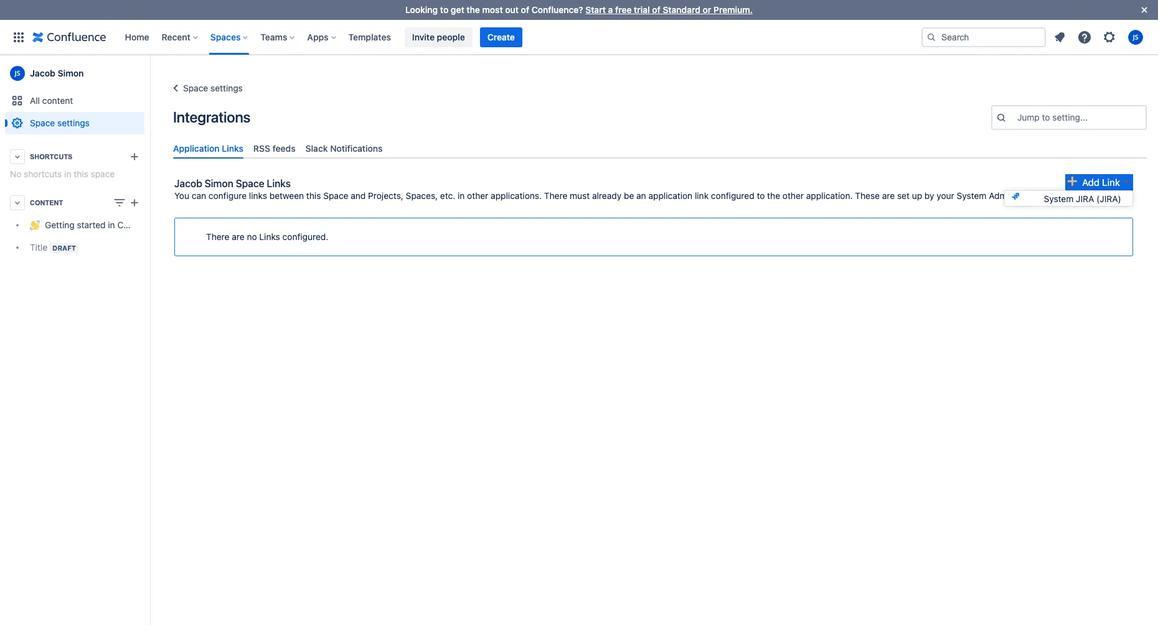 Task type: vqa. For each thing, say whether or not it's contained in the screenshot.
right To
yes



Task type: describe. For each thing, give the bounding box(es) containing it.
help icon image
[[1077, 30, 1092, 45]]

0 horizontal spatial there
[[206, 232, 230, 242]]

rss feeds link
[[248, 138, 301, 159]]

2 of from the left
[[652, 4, 661, 15]]

slack
[[306, 143, 328, 154]]

your
[[937, 191, 955, 201]]

no
[[247, 232, 257, 242]]

space element
[[0, 55, 163, 626]]

0 vertical spatial space settings
[[183, 83, 243, 93]]

home
[[125, 31, 149, 42]]

and
[[351, 191, 366, 201]]

Search field
[[922, 27, 1046, 47]]

spaces
[[210, 31, 241, 42]]

etc.
[[440, 191, 455, 201]]

this inside space element
[[74, 169, 88, 179]]

collapse sidebar image
[[136, 61, 163, 86]]

0 vertical spatial links
[[222, 143, 243, 154]]

space up integrations
[[183, 83, 208, 93]]

add shortcut image
[[127, 149, 142, 164]]

1 horizontal spatial space settings link
[[168, 81, 243, 96]]

settings inside space element
[[57, 118, 90, 128]]

this inside jacob simon space links you can configure links between this space and projects, spaces, etc. in other applications. there must already be an application link configured to the other application. these are set up by your system administrator.
[[306, 191, 321, 201]]

setting...
[[1053, 112, 1088, 123]]

apps button
[[304, 27, 341, 47]]

jacob simon space links you can configure links between this space and projects, spaces, etc. in other applications. there must already be an application link configured to the other application. these are set up by your system administrator.
[[174, 178, 1045, 201]]

in for this
[[64, 169, 71, 179]]

links for space
[[267, 178, 291, 189]]

getting started in confluence
[[45, 220, 163, 231]]

1 vertical spatial are
[[232, 232, 245, 242]]

already
[[592, 191, 622, 201]]

start
[[586, 4, 606, 15]]

start a free trial of standard or premium. link
[[586, 4, 753, 15]]

link
[[695, 191, 709, 201]]

confluence
[[117, 220, 163, 231]]

to inside jacob simon space links you can configure links between this space and projects, spaces, etc. in other applications. there must already be an application link configured to the other application. these are set up by your system administrator.
[[757, 191, 765, 201]]

jacob for jacob simon space links you can configure links between this space and projects, spaces, etc. in other applications. there must already be an application link configured to the other application. these are set up by your system administrator.
[[174, 178, 202, 189]]

these
[[855, 191, 880, 201]]

looking
[[405, 4, 438, 15]]

simon for jacob simon space links you can configure links between this space and projects, spaces, etc. in other applications. there must already be an application link configured to the other application. these are set up by your system administrator.
[[205, 178, 233, 189]]

getting started in confluence link
[[5, 214, 163, 237]]

your profile and preferences image
[[1129, 30, 1144, 45]]

premium.
[[714, 4, 753, 15]]

all
[[30, 95, 40, 106]]

must
[[570, 191, 590, 201]]

jacob simon
[[30, 68, 84, 78]]

templates
[[349, 31, 391, 42]]

shortcuts
[[24, 169, 62, 179]]

most
[[482, 4, 503, 15]]

all content link
[[5, 90, 144, 112]]

invite
[[412, 31, 435, 42]]

integrations
[[173, 108, 251, 126]]

space left and
[[323, 191, 348, 201]]

title draft
[[30, 242, 76, 253]]

rss
[[253, 143, 270, 154]]

configure
[[209, 191, 247, 201]]

set
[[897, 191, 910, 201]]

shortcuts button
[[5, 146, 144, 168]]

configured.
[[283, 232, 328, 242]]

settings icon image
[[1102, 30, 1117, 45]]

started
[[77, 220, 106, 231]]

up
[[912, 191, 922, 201]]

create a page image
[[127, 196, 142, 211]]

invite people
[[412, 31, 465, 42]]

application links link
[[168, 138, 248, 159]]

spaces button
[[207, 27, 253, 47]]

shortcuts
[[30, 153, 73, 161]]

add link link
[[1066, 175, 1134, 191]]

to for setting...
[[1042, 112, 1050, 123]]

the inside jacob simon space links you can configure links between this space and projects, spaces, etc. in other applications. there must already be an application link configured to the other application. these are set up by your system administrator.
[[767, 191, 780, 201]]

no
[[10, 169, 21, 179]]

free
[[615, 4, 632, 15]]

confluence?
[[532, 4, 583, 15]]

tab list containing application links
[[168, 138, 1152, 159]]

system jira (jira) link
[[1008, 191, 1130, 206]]

2 other from the left
[[783, 191, 804, 201]]

slack notifications
[[306, 143, 383, 154]]

be
[[624, 191, 634, 201]]

no shortcuts in this space
[[10, 169, 115, 179]]

administrator.
[[989, 191, 1045, 201]]

between
[[270, 191, 304, 201]]

Search settings text field
[[1018, 111, 1020, 124]]

space
[[91, 169, 115, 179]]

system inside jacob simon space links you can configure links between this space and projects, spaces, etc. in other applications. there must already be an application link configured to the other application. these are set up by your system administrator.
[[957, 191, 987, 201]]

an
[[637, 191, 646, 201]]

simon for jacob simon
[[58, 68, 84, 78]]

out
[[505, 4, 519, 15]]

templates link
[[345, 27, 395, 47]]

draft
[[52, 244, 76, 252]]

content
[[42, 95, 73, 106]]



Task type: locate. For each thing, give the bounding box(es) containing it.
0 vertical spatial settings
[[211, 83, 243, 93]]

you
[[174, 191, 189, 201]]

tab list
[[168, 138, 1152, 159]]

0 horizontal spatial this
[[74, 169, 88, 179]]

jump to setting...
[[1018, 112, 1088, 123]]

0 horizontal spatial to
[[440, 4, 449, 15]]

0 horizontal spatial settings
[[57, 118, 90, 128]]

2 vertical spatial links
[[259, 232, 280, 242]]

recent button
[[158, 27, 203, 47]]

simon inside 'link'
[[58, 68, 84, 78]]

banner
[[0, 20, 1158, 55]]

application.
[[806, 191, 853, 201]]

rss feeds
[[253, 143, 296, 154]]

1 of from the left
[[521, 4, 529, 15]]

people
[[437, 31, 465, 42]]

tree
[[5, 214, 163, 259]]

0 horizontal spatial other
[[467, 191, 489, 201]]

1 horizontal spatial settings
[[211, 83, 243, 93]]

slack notifications link
[[301, 138, 388, 159]]

the right the configured
[[767, 191, 780, 201]]

notifications
[[330, 143, 383, 154]]

there left must
[[544, 191, 568, 201]]

1 horizontal spatial this
[[306, 191, 321, 201]]

1 horizontal spatial system
[[1044, 194, 1074, 204]]

0 vertical spatial the
[[467, 4, 480, 15]]

1 vertical spatial space settings link
[[5, 112, 144, 135]]

content
[[30, 199, 63, 207]]

settings down all content link
[[57, 118, 90, 128]]

links for no
[[259, 232, 280, 242]]

appswitcher icon image
[[11, 30, 26, 45]]

1 horizontal spatial the
[[767, 191, 780, 201]]

tree inside space element
[[5, 214, 163, 259]]

space settings up integrations
[[183, 83, 243, 93]]

application
[[173, 143, 220, 154]]

0 horizontal spatial of
[[521, 4, 529, 15]]

in
[[64, 169, 71, 179], [458, 191, 465, 201], [108, 220, 115, 231]]

this down shortcuts dropdown button
[[74, 169, 88, 179]]

spaces,
[[406, 191, 438, 201]]

1 vertical spatial this
[[306, 191, 321, 201]]

0 horizontal spatial simon
[[58, 68, 84, 78]]

1 horizontal spatial simon
[[205, 178, 233, 189]]

0 horizontal spatial jacob
[[30, 68, 55, 78]]

configured
[[711, 191, 755, 201]]

0 vertical spatial there
[[544, 191, 568, 201]]

space settings link down content
[[5, 112, 144, 135]]

1 horizontal spatial to
[[757, 191, 765, 201]]

space settings
[[183, 83, 243, 93], [30, 118, 90, 128]]

there
[[544, 191, 568, 201], [206, 232, 230, 242]]

1 vertical spatial there
[[206, 232, 230, 242]]

application links
[[173, 143, 243, 154]]

1 vertical spatial settings
[[57, 118, 90, 128]]

links
[[249, 191, 267, 201]]

are left no
[[232, 232, 245, 242]]

of right out
[[521, 4, 529, 15]]

projects,
[[368, 191, 404, 201]]

in right etc.
[[458, 191, 465, 201]]

0 vertical spatial this
[[74, 169, 88, 179]]

trial
[[634, 4, 650, 15]]

0 vertical spatial are
[[882, 191, 895, 201]]

in right started
[[108, 220, 115, 231]]

there inside jacob simon space links you can configure links between this space and projects, spaces, etc. in other applications. there must already be an application link configured to the other application. these are set up by your system administrator.
[[544, 191, 568, 201]]

in for confluence
[[108, 220, 115, 231]]

jump
[[1018, 112, 1040, 123]]

0 vertical spatial simon
[[58, 68, 84, 78]]

create
[[488, 31, 515, 42]]

title
[[30, 242, 47, 253]]

system left the jira
[[1044, 194, 1074, 204]]

0 horizontal spatial in
[[64, 169, 71, 179]]

recent
[[162, 31, 190, 42]]

simon inside jacob simon space links you can configure links between this space and projects, spaces, etc. in other applications. there must already be an application link configured to the other application. these are set up by your system administrator.
[[205, 178, 233, 189]]

of right trial
[[652, 4, 661, 15]]

settings up integrations
[[211, 83, 243, 93]]

apps
[[307, 31, 329, 42]]

are inside jacob simon space links you can configure links between this space and projects, spaces, etc. in other applications. there must already be an application link configured to the other application. these are set up by your system administrator.
[[882, 191, 895, 201]]

1 vertical spatial in
[[458, 191, 465, 201]]

1 horizontal spatial jacob
[[174, 178, 202, 189]]

link
[[1103, 177, 1120, 188]]

2 vertical spatial in
[[108, 220, 115, 231]]

getting
[[45, 220, 75, 231]]

in inside "tree"
[[108, 220, 115, 231]]

to
[[440, 4, 449, 15], [1042, 112, 1050, 123], [757, 191, 765, 201]]

system
[[957, 191, 987, 201], [1044, 194, 1074, 204]]

to left the get
[[440, 4, 449, 15]]

0 horizontal spatial are
[[232, 232, 245, 242]]

applications.
[[491, 191, 542, 201]]

standard
[[663, 4, 701, 15]]

space settings down content
[[30, 118, 90, 128]]

1 other from the left
[[467, 191, 489, 201]]

the
[[467, 4, 480, 15], [767, 191, 780, 201]]

confluence image
[[32, 30, 106, 45], [32, 30, 106, 45]]

other right etc.
[[467, 191, 489, 201]]

links inside jacob simon space links you can configure links between this space and projects, spaces, etc. in other applications. there must already be an application link configured to the other application. these are set up by your system administrator.
[[267, 178, 291, 189]]

invite people button
[[405, 27, 473, 47]]

0 horizontal spatial space settings
[[30, 118, 90, 128]]

1 horizontal spatial of
[[652, 4, 661, 15]]

application
[[649, 191, 693, 201]]

links
[[222, 143, 243, 154], [267, 178, 291, 189], [259, 232, 280, 242]]

are left set
[[882, 191, 895, 201]]

this right between
[[306, 191, 321, 201]]

feeds
[[273, 143, 296, 154]]

0 vertical spatial to
[[440, 4, 449, 15]]

1 vertical spatial the
[[767, 191, 780, 201]]

space settings link up integrations
[[168, 81, 243, 96]]

0 vertical spatial in
[[64, 169, 71, 179]]

simon up configure
[[205, 178, 233, 189]]

change view image
[[112, 196, 127, 211]]

tree containing getting started in confluence
[[5, 214, 163, 259]]

1 vertical spatial links
[[267, 178, 291, 189]]

to right jump
[[1042, 112, 1050, 123]]

teams
[[261, 31, 287, 42]]

1 vertical spatial jacob
[[174, 178, 202, 189]]

other
[[467, 191, 489, 201], [783, 191, 804, 201]]

by
[[925, 191, 935, 201]]

can
[[192, 191, 206, 201]]

jacob for jacob simon
[[30, 68, 55, 78]]

other left application.
[[783, 191, 804, 201]]

the right the get
[[467, 4, 480, 15]]

2 horizontal spatial in
[[458, 191, 465, 201]]

to for get
[[440, 4, 449, 15]]

teams button
[[257, 27, 300, 47]]

jacob inside jacob simon 'link'
[[30, 68, 55, 78]]

1 horizontal spatial space settings
[[183, 83, 243, 93]]

1 horizontal spatial there
[[544, 191, 568, 201]]

1 vertical spatial space settings
[[30, 118, 90, 128]]

there are no links configured.
[[206, 232, 328, 242]]

there left no
[[206, 232, 230, 242]]

this
[[74, 169, 88, 179], [306, 191, 321, 201]]

jacob up you
[[174, 178, 202, 189]]

space up links at the left top of the page
[[236, 178, 264, 189]]

system right your
[[957, 191, 987, 201]]

0 horizontal spatial the
[[467, 4, 480, 15]]

space down all
[[30, 118, 55, 128]]

or
[[703, 4, 711, 15]]

home link
[[121, 27, 153, 47]]

looking to get the most out of confluence? start a free trial of standard or premium.
[[405, 4, 753, 15]]

(jira)
[[1097, 194, 1122, 204]]

close image
[[1137, 2, 1152, 17]]

add link system jira (jira)
[[1044, 177, 1122, 204]]

links right no
[[259, 232, 280, 242]]

to right the configured
[[757, 191, 765, 201]]

all content
[[30, 95, 73, 106]]

jacob inside jacob simon space links you can configure links between this space and projects, spaces, etc. in other applications. there must already be an application link configured to the other application. these are set up by your system administrator.
[[174, 178, 202, 189]]

space settings link inside space element
[[5, 112, 144, 135]]

add
[[1083, 177, 1100, 188]]

content button
[[5, 192, 144, 214]]

0 vertical spatial space settings link
[[168, 81, 243, 96]]

in inside jacob simon space links you can configure links between this space and projects, spaces, etc. in other applications. there must already be an application link configured to the other application. these are set up by your system administrator.
[[458, 191, 465, 201]]

1 horizontal spatial other
[[783, 191, 804, 201]]

space inside space element
[[30, 118, 55, 128]]

space settings link
[[168, 81, 243, 96], [5, 112, 144, 135]]

2 horizontal spatial to
[[1042, 112, 1050, 123]]

in down shortcuts dropdown button
[[64, 169, 71, 179]]

search image
[[927, 32, 937, 42]]

jira
[[1076, 194, 1095, 204]]

1 horizontal spatial in
[[108, 220, 115, 231]]

jacob up all
[[30, 68, 55, 78]]

global element
[[7, 20, 922, 54]]

space settings inside space element
[[30, 118, 90, 128]]

links up between
[[267, 178, 291, 189]]

system inside add link system jira (jira)
[[1044, 194, 1074, 204]]

0 vertical spatial jacob
[[30, 68, 55, 78]]

get
[[451, 4, 464, 15]]

links left rss
[[222, 143, 243, 154]]

jacob simon link
[[5, 61, 144, 86]]

1 vertical spatial simon
[[205, 178, 233, 189]]

1 horizontal spatial are
[[882, 191, 895, 201]]

banner containing home
[[0, 20, 1158, 55]]

2 vertical spatial to
[[757, 191, 765, 201]]

are
[[882, 191, 895, 201], [232, 232, 245, 242]]

1 vertical spatial to
[[1042, 112, 1050, 123]]

jacob
[[30, 68, 55, 78], [174, 178, 202, 189]]

space
[[183, 83, 208, 93], [30, 118, 55, 128], [236, 178, 264, 189], [323, 191, 348, 201]]

0 horizontal spatial space settings link
[[5, 112, 144, 135]]

simon up all content link
[[58, 68, 84, 78]]

0 horizontal spatial system
[[957, 191, 987, 201]]

notification icon image
[[1053, 30, 1068, 45]]

of
[[521, 4, 529, 15], [652, 4, 661, 15]]



